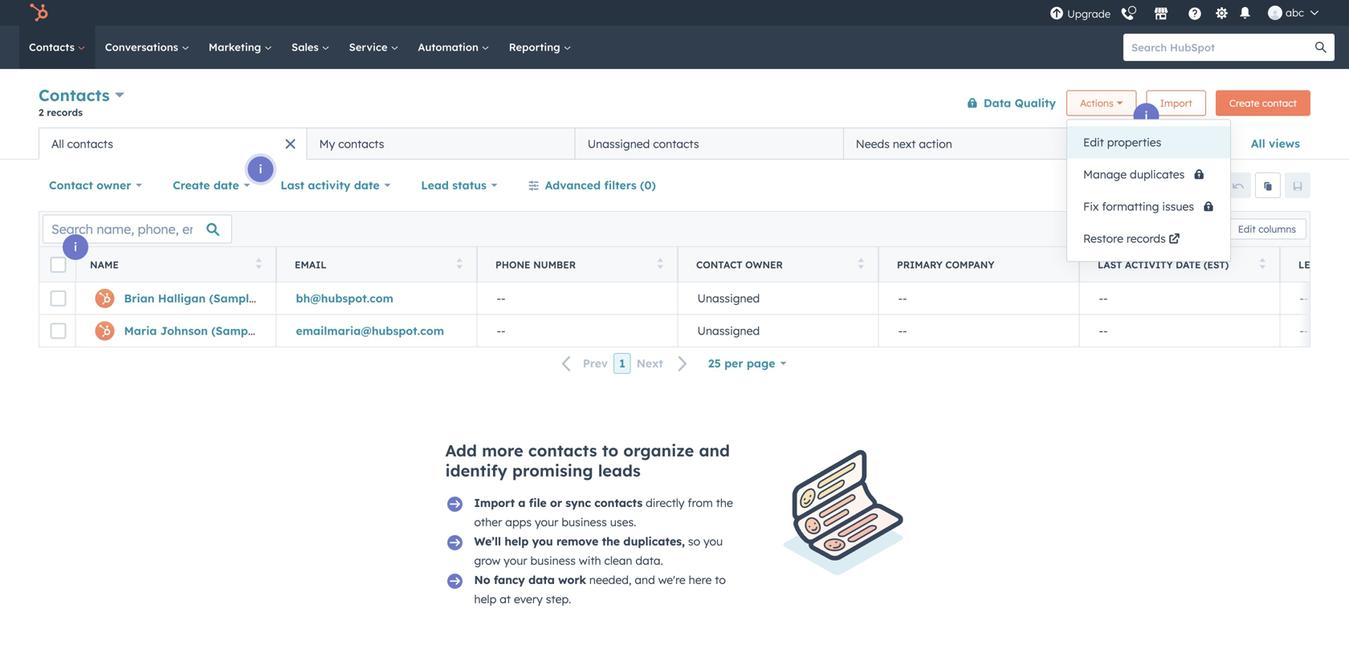 Task type: describe. For each thing, give the bounding box(es) containing it.
search image
[[1316, 42, 1327, 53]]

1 you from the left
[[532, 535, 553, 549]]

pagination navigation
[[552, 353, 698, 375]]

issues
[[1162, 200, 1194, 214]]

brian halligan (sample contact)
[[124, 292, 307, 306]]

emailmaria@hubspot.com
[[296, 324, 444, 338]]

1 button
[[614, 353, 631, 374]]

abc button
[[1259, 0, 1328, 26]]

my contacts
[[319, 137, 384, 151]]

maria johnson (sample contact)
[[124, 324, 310, 338]]

press to sort. element for phone number
[[657, 258, 663, 272]]

help image
[[1188, 7, 1202, 22]]

properties
[[1107, 135, 1162, 149]]

edit columns
[[1238, 223, 1296, 235]]

prev button
[[552, 354, 614, 375]]

contact owner button
[[39, 169, 153, 202]]

add view (4/5) button
[[1112, 128, 1241, 160]]

2 vertical spatial i button
[[63, 235, 88, 260]]

your inside so you grow your business with clean data.
[[504, 554, 527, 568]]

edit columns button
[[1228, 219, 1307, 240]]

data.
[[636, 554, 663, 568]]

brian halligan (sample contact) link
[[124, 292, 307, 306]]

unassigned contacts
[[588, 137, 699, 151]]

restore records
[[1083, 232, 1166, 246]]

edit properties link
[[1067, 126, 1230, 159]]

contacts inside add more contacts to organize and identify promising leads
[[528, 441, 597, 461]]

manage duplicates
[[1083, 167, 1188, 182]]

primary company column header
[[879, 247, 1080, 283]]

add for add view (4/5)
[[1140, 137, 1162, 151]]

primary
[[897, 259, 943, 271]]

25
[[708, 357, 721, 371]]

needs
[[856, 137, 890, 151]]

import for import
[[1160, 97, 1193, 109]]

contact) for emailmaria@hubspot.com
[[261, 324, 310, 338]]

create date
[[173, 178, 239, 192]]

duplicates,
[[623, 535, 685, 549]]

1 horizontal spatial contact owner
[[696, 259, 783, 271]]

file
[[529, 496, 547, 510]]

lead for lead stat
[[1299, 259, 1325, 271]]

Search HubSpot search field
[[1124, 34, 1320, 61]]

i for the bottom i button
[[74, 240, 77, 254]]

name
[[90, 259, 119, 271]]

all views
[[1251, 137, 1300, 151]]

promising
[[512, 461, 593, 481]]

halligan
[[158, 292, 206, 306]]

and inside needed, and we're here to help at every step.
[[635, 573, 655, 588]]

(sample for halligan
[[209, 292, 256, 306]]

manage
[[1083, 167, 1127, 182]]

at
[[500, 593, 511, 607]]

1 horizontal spatial i button
[[248, 157, 273, 182]]

views
[[1269, 137, 1300, 151]]

create contact button
[[1216, 90, 1311, 116]]

export
[[1178, 223, 1208, 235]]

contact
[[1262, 97, 1297, 109]]

we'll help you remove the duplicates,
[[474, 535, 685, 549]]

brian
[[124, 292, 155, 306]]

we're
[[658, 573, 686, 588]]

data quality button
[[956, 87, 1057, 119]]

upgrade image
[[1050, 7, 1064, 21]]

maria johnson (sample contact) link
[[124, 324, 310, 338]]

maria
[[124, 324, 157, 338]]

notifications button
[[1235, 4, 1255, 21]]

emailmaria@hubspot.com button
[[276, 315, 477, 347]]

press to sort. element for email
[[457, 258, 463, 272]]

contact inside popup button
[[49, 178, 93, 192]]

marketplaces image
[[1154, 7, 1169, 22]]

company
[[946, 259, 995, 271]]

(sample for johnson
[[211, 324, 258, 338]]

0 vertical spatial i button
[[1134, 103, 1159, 129]]

menu containing abc
[[1048, 0, 1330, 26]]

records for 2 records
[[47, 106, 83, 118]]

all contacts button
[[39, 128, 307, 160]]

needs next action
[[856, 137, 952, 151]]

1 press to sort. element from the left
[[256, 258, 262, 272]]

last activity date
[[281, 178, 380, 192]]

date
[[1176, 259, 1201, 271]]

conversations link
[[95, 26, 199, 69]]

settings image
[[1215, 7, 1229, 21]]

import for import a file or sync contacts
[[474, 496, 515, 510]]

manage duplicates button
[[1067, 159, 1230, 191]]

i for top i button
[[1145, 109, 1148, 123]]

your inside directly from the other apps your business uses.
[[535, 516, 559, 530]]

create date button
[[162, 169, 261, 202]]

activity
[[1125, 259, 1173, 271]]

stat
[[1327, 259, 1349, 271]]

to inside needed, and we're here to help at every step.
[[715, 573, 726, 588]]

25 per page
[[708, 357, 775, 371]]

press to sort. image for contact owner
[[858, 258, 864, 269]]

reporting link
[[499, 26, 581, 69]]

0 vertical spatial contacts
[[29, 41, 78, 54]]

date inside popup button
[[213, 178, 239, 192]]

calling icon image
[[1120, 7, 1135, 22]]

step.
[[546, 593, 571, 607]]

fix
[[1083, 200, 1099, 214]]

contacts for unassigned contacts
[[653, 137, 699, 151]]

edit for edit columns
[[1238, 223, 1256, 235]]

1
[[619, 357, 625, 371]]

data
[[984, 96, 1011, 110]]

unassigned button for emailmaria@hubspot.com
[[678, 315, 879, 347]]

all views link
[[1241, 128, 1311, 160]]

business inside so you grow your business with clean data.
[[530, 554, 576, 568]]

phone
[[496, 259, 531, 271]]

0 horizontal spatial the
[[602, 535, 620, 549]]

upgrade
[[1067, 7, 1111, 20]]

marketing
[[209, 41, 264, 54]]

last for last activity date
[[281, 178, 304, 192]]

hubspot image
[[29, 3, 48, 22]]

all for all views
[[1251, 137, 1266, 151]]

edit for edit properties
[[1083, 135, 1104, 149]]

press to sort. image for last activity date (est)
[[1260, 258, 1266, 269]]

2 records
[[39, 106, 83, 118]]

date inside popup button
[[354, 178, 380, 192]]

uses.
[[610, 516, 636, 530]]

action
[[919, 137, 952, 151]]

my
[[319, 137, 335, 151]]

search button
[[1308, 34, 1335, 61]]

fix formatting issues
[[1083, 200, 1198, 214]]

abc
[[1286, 6, 1304, 19]]

next
[[637, 357, 663, 371]]

marketing link
[[199, 26, 282, 69]]



Task type: vqa. For each thing, say whether or not it's contained in the screenshot.
Background
no



Task type: locate. For each thing, give the bounding box(es) containing it.
business up we'll help you remove the duplicates,
[[562, 516, 607, 530]]

1 vertical spatial i
[[259, 162, 262, 176]]

create for create date
[[173, 178, 210, 192]]

contact owner inside contact owner popup button
[[49, 178, 131, 192]]

date right activity
[[354, 178, 380, 192]]

0 vertical spatial last
[[281, 178, 304, 192]]

2 horizontal spatial i
[[1145, 109, 1148, 123]]

last down restore in the right of the page
[[1098, 259, 1122, 271]]

lead status button
[[411, 169, 508, 202]]

create for create contact
[[1230, 97, 1260, 109]]

the right from
[[716, 496, 733, 510]]

all
[[1251, 137, 1266, 151], [51, 137, 64, 151]]

needs next action button
[[844, 128, 1112, 160]]

1 vertical spatial add
[[445, 441, 477, 461]]

settings link
[[1212, 4, 1232, 21]]

contacts down contacts banner
[[653, 137, 699, 151]]

leads
[[598, 461, 641, 481]]

contacts right my
[[338, 137, 384, 151]]

menu
[[1048, 0, 1330, 26]]

last activity date button
[[270, 169, 401, 202]]

i button left name
[[63, 235, 88, 260]]

needed,
[[589, 573, 632, 588]]

0 vertical spatial and
[[699, 441, 730, 461]]

1 horizontal spatial records
[[1127, 232, 1166, 246]]

1 horizontal spatial i
[[259, 162, 262, 176]]

0 horizontal spatial i
[[74, 240, 77, 254]]

quality
[[1015, 96, 1056, 110]]

0 horizontal spatial create
[[173, 178, 210, 192]]

1 all from the left
[[1251, 137, 1266, 151]]

records for restore records
[[1127, 232, 1166, 246]]

last inside popup button
[[281, 178, 304, 192]]

date
[[213, 178, 239, 192], [354, 178, 380, 192]]

every
[[514, 593, 543, 607]]

per
[[725, 357, 743, 371]]

0 horizontal spatial contact owner
[[49, 178, 131, 192]]

1 vertical spatial i button
[[248, 157, 273, 182]]

bh@hubspot.com button
[[276, 283, 477, 315]]

1 vertical spatial contact)
[[261, 324, 310, 338]]

1 horizontal spatial press to sort. image
[[657, 258, 663, 269]]

2 horizontal spatial i button
[[1134, 103, 1159, 129]]

contacts button
[[39, 84, 125, 107]]

(est)
[[1204, 259, 1229, 271]]

3 press to sort. image from the left
[[1260, 258, 1266, 269]]

1 vertical spatial unassigned
[[698, 292, 760, 306]]

0 vertical spatial contact owner
[[49, 178, 131, 192]]

1 vertical spatial business
[[530, 554, 576, 568]]

add more contacts to organize and identify promising leads
[[445, 441, 730, 481]]

automation link
[[408, 26, 499, 69]]

to inside add more contacts to organize and identify promising leads
[[602, 441, 619, 461]]

to left organize
[[602, 441, 619, 461]]

add left view
[[1140, 137, 1162, 151]]

add left the more
[[445, 441, 477, 461]]

import up view
[[1160, 97, 1193, 109]]

press to sort. image for email
[[457, 258, 463, 269]]

1 vertical spatial contacts
[[39, 85, 110, 105]]

import up other
[[474, 496, 515, 510]]

the
[[716, 496, 733, 510], [602, 535, 620, 549]]

(sample down brian halligan (sample contact) link on the left of page
[[211, 324, 258, 338]]

0 vertical spatial your
[[535, 516, 559, 530]]

create contact
[[1230, 97, 1297, 109]]

unassigned
[[588, 137, 650, 151], [698, 292, 760, 306], [698, 324, 760, 338]]

date down the all contacts button
[[213, 178, 239, 192]]

0 vertical spatial create
[[1230, 97, 1260, 109]]

edit left the columns at the top right of page
[[1238, 223, 1256, 235]]

0 horizontal spatial lead
[[421, 178, 449, 192]]

contacts
[[67, 137, 113, 151], [338, 137, 384, 151], [653, 137, 699, 151], [528, 441, 597, 461], [595, 496, 643, 510]]

help
[[505, 535, 529, 549], [474, 593, 497, 607]]

or
[[550, 496, 562, 510]]

i button right create date
[[248, 157, 273, 182]]

unassigned button for bh@hubspot.com
[[678, 283, 879, 315]]

contact) down bh@hubspot.com link
[[261, 324, 310, 338]]

1 vertical spatial to
[[715, 573, 726, 588]]

bh@hubspot.com
[[296, 292, 394, 306]]

i for middle i button
[[259, 162, 262, 176]]

status
[[452, 178, 487, 192]]

last for last activity date (est)
[[1098, 259, 1122, 271]]

help inside needed, and we're here to help at every step.
[[474, 593, 497, 607]]

notifications image
[[1238, 7, 1253, 21]]

you right so
[[704, 535, 723, 549]]

needed, and we're here to help at every step.
[[474, 573, 726, 607]]

1 vertical spatial your
[[504, 554, 527, 568]]

edit up manage
[[1083, 135, 1104, 149]]

1 horizontal spatial import
[[1160, 97, 1193, 109]]

columns
[[1259, 223, 1296, 235]]

1 vertical spatial records
[[1127, 232, 1166, 246]]

contact) down email
[[259, 292, 307, 306]]

i button up properties on the top right of page
[[1134, 103, 1159, 129]]

1 vertical spatial last
[[1098, 259, 1122, 271]]

grow
[[474, 554, 501, 568]]

edit inside 'button'
[[1238, 223, 1256, 235]]

add for add more contacts to organize and identify promising leads
[[445, 441, 477, 461]]

last activity date (est)
[[1098, 259, 1229, 271]]

bh@hubspot.com link
[[296, 292, 394, 306]]

create left contact
[[1230, 97, 1260, 109]]

unassigned for emailmaria@hubspot.com
[[698, 324, 760, 338]]

1 press to sort. image from the left
[[457, 258, 463, 269]]

prev
[[583, 357, 608, 371]]

contacts banner
[[39, 82, 1311, 128]]

0 vertical spatial import
[[1160, 97, 1193, 109]]

create inside button
[[1230, 97, 1260, 109]]

1 vertical spatial contact owner
[[696, 259, 783, 271]]

0 vertical spatial (sample
[[209, 292, 256, 306]]

2 you from the left
[[704, 535, 723, 549]]

0 vertical spatial the
[[716, 496, 733, 510]]

press to sort. image left phone
[[457, 258, 463, 269]]

you
[[532, 535, 553, 549], [704, 535, 723, 549]]

0 horizontal spatial your
[[504, 554, 527, 568]]

0 horizontal spatial records
[[47, 106, 83, 118]]

edit properties
[[1083, 135, 1162, 149]]

no
[[474, 573, 490, 588]]

1 horizontal spatial lead
[[1299, 259, 1325, 271]]

your down file
[[535, 516, 559, 530]]

and
[[699, 441, 730, 461], [635, 573, 655, 588]]

0 vertical spatial contact
[[49, 178, 93, 192]]

lead inside 'popup button'
[[421, 178, 449, 192]]

phone number
[[496, 259, 576, 271]]

and up from
[[699, 441, 730, 461]]

duplicates
[[1130, 167, 1185, 182]]

add
[[1140, 137, 1162, 151], [445, 441, 477, 461]]

press to sort. element for contact owner
[[858, 258, 864, 272]]

advanced filters (0) button
[[518, 169, 667, 202]]

(0)
[[640, 178, 656, 192]]

2 horizontal spatial press to sort. image
[[1260, 258, 1266, 269]]

0 vertical spatial contact)
[[259, 292, 307, 306]]

0 vertical spatial add
[[1140, 137, 1162, 151]]

1 vertical spatial create
[[173, 178, 210, 192]]

2 vertical spatial i
[[74, 240, 77, 254]]

3 press to sort. element from the left
[[657, 258, 663, 272]]

4 press to sort. element from the left
[[858, 258, 864, 272]]

records inside contacts banner
[[47, 106, 83, 118]]

from
[[688, 496, 713, 510]]

restore
[[1083, 232, 1124, 246]]

1 horizontal spatial all
[[1251, 137, 1266, 151]]

1 horizontal spatial help
[[505, 535, 529, 549]]

0 horizontal spatial to
[[602, 441, 619, 461]]

contacts for all contacts
[[67, 137, 113, 151]]

2 all from the left
[[51, 137, 64, 151]]

owner inside popup button
[[97, 178, 131, 192]]

contact) for bh@hubspot.com
[[259, 292, 307, 306]]

1 date from the left
[[213, 178, 239, 192]]

create inside popup button
[[173, 178, 210, 192]]

contacts link
[[19, 26, 95, 69]]

add inside add more contacts to organize and identify promising leads
[[445, 441, 477, 461]]

0 horizontal spatial import
[[474, 496, 515, 510]]

other
[[474, 516, 502, 530]]

no fancy data work
[[474, 573, 586, 588]]

all down 2 records at the top left of the page
[[51, 137, 64, 151]]

1 horizontal spatial your
[[535, 516, 559, 530]]

(sample up maria johnson (sample contact) link
[[209, 292, 256, 306]]

the inside directly from the other apps your business uses.
[[716, 496, 733, 510]]

0 vertical spatial owner
[[97, 178, 131, 192]]

contacts for my contacts
[[338, 137, 384, 151]]

0 vertical spatial i
[[1145, 109, 1148, 123]]

0 horizontal spatial press to sort. image
[[256, 258, 262, 269]]

here
[[689, 573, 712, 588]]

1 horizontal spatial last
[[1098, 259, 1122, 271]]

formatting
[[1102, 200, 1159, 214]]

0 horizontal spatial all
[[51, 137, 64, 151]]

2 date from the left
[[354, 178, 380, 192]]

1 horizontal spatial add
[[1140, 137, 1162, 151]]

identify
[[445, 461, 507, 481]]

marketplaces button
[[1145, 0, 1178, 26]]

the up clean
[[602, 535, 620, 549]]

you inside so you grow your business with clean data.
[[704, 535, 723, 549]]

press to sort. element
[[256, 258, 262, 272], [457, 258, 463, 272], [657, 258, 663, 272], [858, 258, 864, 272], [1260, 258, 1266, 272]]

lead stat
[[1299, 259, 1349, 271]]

0 vertical spatial business
[[562, 516, 607, 530]]

1 horizontal spatial date
[[354, 178, 380, 192]]

0 horizontal spatial help
[[474, 593, 497, 607]]

press to sort. element for last activity date (est)
[[1260, 258, 1266, 272]]

0 vertical spatial lead
[[421, 178, 449, 192]]

lead left status
[[421, 178, 449, 192]]

1 vertical spatial help
[[474, 593, 497, 607]]

press to sort. image
[[256, 258, 262, 269], [657, 258, 663, 269], [1260, 258, 1266, 269]]

contacts down hubspot link
[[29, 41, 78, 54]]

0 horizontal spatial owner
[[97, 178, 131, 192]]

unassigned inside button
[[588, 137, 650, 151]]

next
[[893, 137, 916, 151]]

lead left stat
[[1299, 259, 1325, 271]]

contacts up 'import a file or sync contacts'
[[528, 441, 597, 461]]

0 vertical spatial unassigned
[[588, 137, 650, 151]]

email
[[295, 259, 327, 271]]

--
[[497, 292, 506, 306], [898, 292, 907, 306], [1099, 292, 1108, 306], [1300, 292, 1309, 306], [497, 324, 506, 338], [898, 324, 907, 338], [1099, 324, 1108, 338], [1300, 324, 1309, 338]]

directly from the other apps your business uses.
[[474, 496, 733, 530]]

2 press to sort. image from the left
[[657, 258, 663, 269]]

all contacts
[[51, 137, 113, 151]]

help down apps
[[505, 535, 529, 549]]

and down data.
[[635, 573, 655, 588]]

lead for lead status
[[421, 178, 449, 192]]

fancy
[[494, 573, 525, 588]]

records
[[47, 106, 83, 118], [1127, 232, 1166, 246]]

records inside "link"
[[1127, 232, 1166, 246]]

2 vertical spatial unassigned
[[698, 324, 760, 338]]

last left activity
[[281, 178, 304, 192]]

2 press to sort. image from the left
[[858, 258, 864, 269]]

your up fancy
[[504, 554, 527, 568]]

0 vertical spatial edit
[[1083, 135, 1104, 149]]

1 vertical spatial and
[[635, 573, 655, 588]]

and inside add more contacts to organize and identify promising leads
[[699, 441, 730, 461]]

contacts up 2 records at the top left of the page
[[39, 85, 110, 105]]

all inside button
[[51, 137, 64, 151]]

0 vertical spatial to
[[602, 441, 619, 461]]

gary orlando image
[[1268, 6, 1283, 20]]

1 horizontal spatial edit
[[1238, 223, 1256, 235]]

more
[[482, 441, 523, 461]]

contacts up uses.
[[595, 496, 643, 510]]

0 horizontal spatial i button
[[63, 235, 88, 260]]

lead
[[421, 178, 449, 192], [1299, 259, 1325, 271]]

Search name, phone, email addresses, or company search field
[[43, 215, 232, 244]]

clean
[[604, 554, 632, 568]]

unassigned for bh@hubspot.com
[[698, 292, 760, 306]]

view
[[1166, 137, 1191, 151]]

5 press to sort. element from the left
[[1260, 258, 1266, 272]]

sales
[[292, 41, 322, 54]]

2 press to sort. element from the left
[[457, 258, 463, 272]]

0 horizontal spatial contact
[[49, 178, 93, 192]]

business inside directly from the other apps your business uses.
[[562, 516, 607, 530]]

you left remove
[[532, 535, 553, 549]]

0 vertical spatial records
[[47, 106, 83, 118]]

1 horizontal spatial create
[[1230, 97, 1260, 109]]

1 horizontal spatial press to sort. image
[[858, 258, 864, 269]]

0 horizontal spatial edit
[[1083, 135, 1104, 149]]

contact)
[[259, 292, 307, 306], [261, 324, 310, 338]]

1 vertical spatial import
[[474, 496, 515, 510]]

all left views
[[1251, 137, 1266, 151]]

1 horizontal spatial owner
[[745, 259, 783, 271]]

1 vertical spatial edit
[[1238, 223, 1256, 235]]

help down no
[[474, 593, 497, 607]]

0 vertical spatial help
[[505, 535, 529, 549]]

1 unassigned button from the top
[[678, 283, 879, 315]]

lead status
[[421, 178, 487, 192]]

business up data
[[530, 554, 576, 568]]

0 horizontal spatial you
[[532, 535, 553, 549]]

import button
[[1147, 90, 1206, 116]]

all for all contacts
[[51, 137, 64, 151]]

last
[[281, 178, 304, 192], [1098, 259, 1122, 271]]

all inside 'link'
[[1251, 137, 1266, 151]]

contacts inside popup button
[[39, 85, 110, 105]]

1 vertical spatial the
[[602, 535, 620, 549]]

add inside button
[[1140, 137, 1162, 151]]

import inside button
[[1160, 97, 1193, 109]]

work
[[558, 573, 586, 588]]

to right here
[[715, 573, 726, 588]]

1 vertical spatial (sample
[[211, 324, 258, 338]]

i
[[1145, 109, 1148, 123], [259, 162, 262, 176], [74, 240, 77, 254]]

sync
[[566, 496, 591, 510]]

so
[[688, 535, 700, 549]]

create down the all contacts button
[[173, 178, 210, 192]]

create
[[1230, 97, 1260, 109], [173, 178, 210, 192]]

1 vertical spatial contact
[[696, 259, 743, 271]]

johnson
[[160, 324, 208, 338]]

0 horizontal spatial last
[[281, 178, 304, 192]]

1 horizontal spatial contact
[[696, 259, 743, 271]]

0 horizontal spatial add
[[445, 441, 477, 461]]

0 horizontal spatial date
[[213, 178, 239, 192]]

records right 2
[[47, 106, 83, 118]]

organize
[[623, 441, 694, 461]]

1 horizontal spatial the
[[716, 496, 733, 510]]

press to sort. image for phone number
[[657, 258, 663, 269]]

1 horizontal spatial to
[[715, 573, 726, 588]]

1 horizontal spatial and
[[699, 441, 730, 461]]

records up the activity
[[1127, 232, 1166, 246]]

0 horizontal spatial press to sort. image
[[457, 258, 463, 269]]

contacts up contact owner popup button
[[67, 137, 113, 151]]

1 vertical spatial lead
[[1299, 259, 1325, 271]]

directly
[[646, 496, 685, 510]]

1 press to sort. image from the left
[[256, 258, 262, 269]]

press to sort. image left "primary"
[[858, 258, 864, 269]]

0 horizontal spatial and
[[635, 573, 655, 588]]

2 unassigned button from the top
[[678, 315, 879, 347]]

restore records link
[[1067, 223, 1230, 255]]

1 vertical spatial owner
[[745, 259, 783, 271]]

1 horizontal spatial you
[[704, 535, 723, 549]]

press to sort. image
[[457, 258, 463, 269], [858, 258, 864, 269]]

import a file or sync contacts
[[474, 496, 643, 510]]



